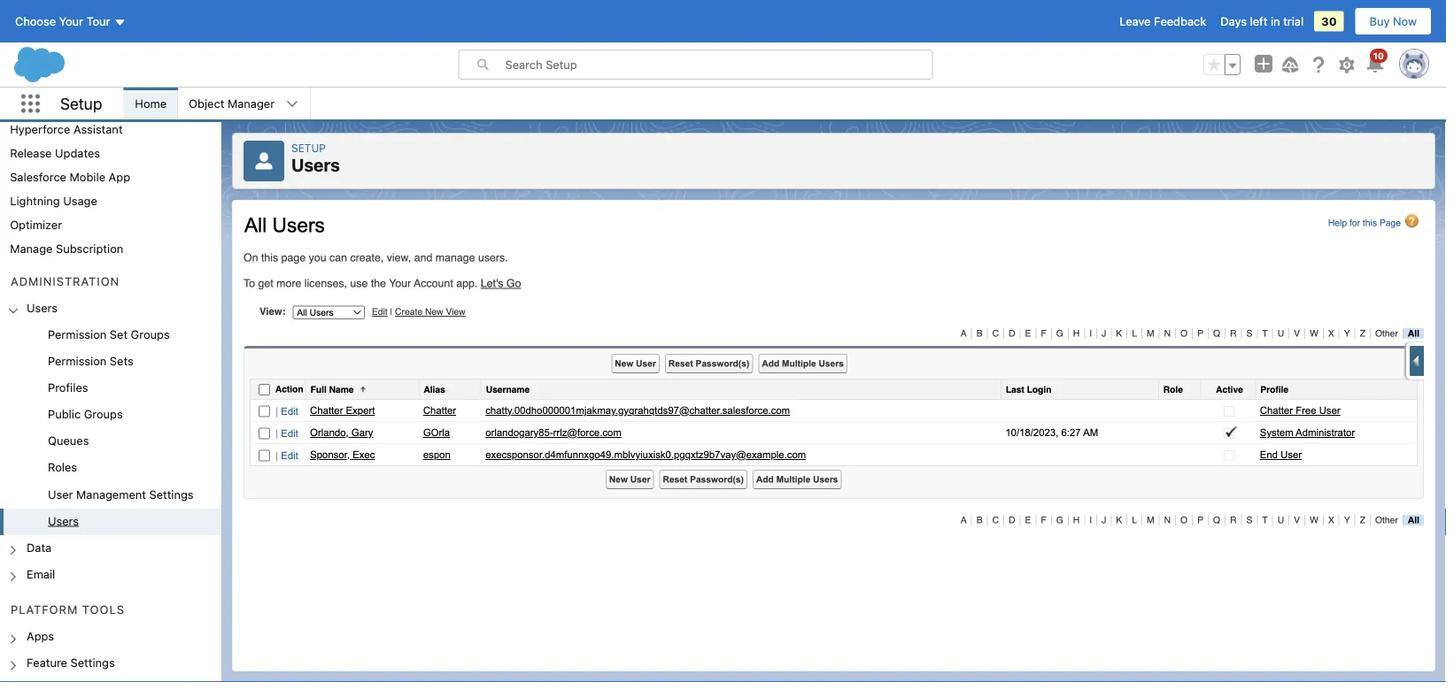 Task type: describe. For each thing, give the bounding box(es) containing it.
30
[[1322, 15, 1337, 28]]

feature settings
[[27, 657, 115, 670]]

data link
[[27, 541, 52, 557]]

1 vertical spatial settings
[[70, 657, 115, 670]]

email
[[27, 568, 55, 581]]

buy now button
[[1355, 7, 1432, 35]]

roles link
[[48, 461, 77, 477]]

users tree item for roles
[[0, 509, 221, 536]]

days left in trial
[[1221, 15, 1304, 28]]

release updates link
[[10, 146, 100, 159]]

lightning
[[10, 194, 60, 207]]

0 vertical spatial groups
[[131, 328, 170, 341]]

user management settings link
[[48, 488, 194, 504]]

setup for setup users
[[291, 142, 326, 154]]

group containing permission set groups
[[0, 323, 221, 536]]

hyperforce
[[10, 122, 70, 136]]

users tree item for manage subscription
[[0, 296, 221, 536]]

buy
[[1370, 15, 1390, 28]]

sets
[[110, 355, 133, 368]]

management
[[76, 488, 146, 501]]

now
[[1393, 15, 1417, 28]]

public groups link
[[48, 408, 123, 424]]

queues
[[48, 435, 89, 448]]

0 vertical spatial users
[[291, 155, 340, 175]]

object manager
[[189, 97, 275, 110]]

mobile
[[70, 170, 105, 183]]

10
[[1373, 50, 1384, 61]]

your
[[59, 15, 83, 28]]

apps link
[[27, 630, 54, 646]]

queues link
[[48, 435, 89, 451]]

assistant
[[73, 122, 123, 136]]

apps
[[27, 630, 54, 643]]

usage
[[63, 194, 97, 207]]

platform tools
[[11, 604, 125, 617]]

manage subscription link
[[10, 242, 123, 255]]

Search Setup text field
[[505, 50, 932, 79]]

choose
[[15, 15, 56, 28]]

profiles
[[48, 381, 88, 395]]

salesforce mobile app link
[[10, 170, 130, 183]]

buy now
[[1370, 15, 1417, 28]]

updates
[[55, 146, 100, 159]]

leave feedback link
[[1120, 15, 1206, 28]]



Task type: locate. For each thing, give the bounding box(es) containing it.
manage subscription
[[10, 242, 123, 255]]

permission up profiles
[[48, 355, 107, 368]]

settings right "management"
[[149, 488, 194, 501]]

public groups
[[48, 408, 123, 421]]

optimizer link
[[10, 218, 62, 231]]

permission sets link
[[48, 355, 133, 371]]

10 button
[[1365, 49, 1388, 75]]

tour
[[86, 15, 110, 28]]

users down 'setup' link
[[291, 155, 340, 175]]

left
[[1250, 15, 1268, 28]]

permission set groups
[[48, 328, 170, 341]]

groups right 'set'
[[131, 328, 170, 341]]

0 vertical spatial settings
[[149, 488, 194, 501]]

permission
[[48, 328, 107, 341], [48, 355, 107, 368]]

users down user
[[48, 514, 79, 528]]

users
[[291, 155, 340, 175], [27, 301, 58, 315], [48, 514, 79, 528]]

0 horizontal spatial groups
[[84, 408, 123, 421]]

1 horizontal spatial settings
[[149, 488, 194, 501]]

data
[[27, 541, 52, 554]]

leave feedback
[[1120, 15, 1206, 28]]

1 vertical spatial setup
[[291, 142, 326, 154]]

0 vertical spatial group
[[1204, 54, 1241, 75]]

groups
[[131, 328, 170, 341], [84, 408, 123, 421]]

home
[[135, 97, 167, 110]]

1 permission from the top
[[48, 328, 107, 341]]

manage
[[10, 242, 53, 255]]

leave
[[1120, 15, 1151, 28]]

users link down administration
[[27, 301, 58, 317]]

email link
[[27, 568, 55, 584]]

settings
[[149, 488, 194, 501], [70, 657, 115, 670]]

app
[[109, 170, 130, 183]]

release updates
[[10, 146, 100, 159]]

feature
[[27, 657, 67, 670]]

users link
[[27, 301, 58, 317], [48, 514, 79, 530]]

1 horizontal spatial group
[[1204, 54, 1241, 75]]

feature settings link
[[27, 657, 115, 673]]

subscription
[[56, 242, 123, 255]]

permission up permission sets
[[48, 328, 107, 341]]

0 horizontal spatial group
[[0, 323, 221, 536]]

profiles link
[[48, 381, 88, 397]]

salesforce
[[10, 170, 66, 183]]

roles
[[48, 461, 77, 474]]

2 users tree item from the top
[[0, 509, 221, 536]]

setup users
[[291, 142, 340, 175]]

manager
[[228, 97, 275, 110]]

1 users tree item from the top
[[0, 296, 221, 536]]

choose your tour
[[15, 15, 110, 28]]

setup tree tree
[[0, 45, 221, 683]]

1 vertical spatial groups
[[84, 408, 123, 421]]

permission for permission sets
[[48, 355, 107, 368]]

in
[[1271, 15, 1280, 28]]

1 horizontal spatial groups
[[131, 328, 170, 341]]

0 vertical spatial setup
[[60, 94, 102, 113]]

groups right the public at the bottom left of page
[[84, 408, 123, 421]]

setup
[[60, 94, 102, 113], [291, 142, 326, 154]]

0 horizontal spatial setup
[[60, 94, 102, 113]]

hyperforce assistant
[[10, 122, 123, 136]]

optimizer
[[10, 218, 62, 231]]

0 vertical spatial permission
[[48, 328, 107, 341]]

feedback
[[1154, 15, 1206, 28]]

object
[[189, 97, 224, 110]]

choose your tour button
[[14, 7, 127, 35]]

platform
[[11, 604, 78, 617]]

administration
[[11, 275, 120, 288]]

1 vertical spatial users
[[27, 301, 58, 315]]

days
[[1221, 15, 1247, 28]]

setup link
[[291, 142, 326, 154]]

set
[[110, 328, 128, 341]]

2 vertical spatial users
[[48, 514, 79, 528]]

einstein image
[[0, 678, 221, 683]]

lightning usage link
[[10, 194, 97, 207]]

1 horizontal spatial setup
[[291, 142, 326, 154]]

group
[[1204, 54, 1241, 75], [0, 323, 221, 536]]

permission set groups link
[[48, 328, 170, 344]]

object manager link
[[178, 88, 285, 120]]

1 vertical spatial group
[[0, 323, 221, 536]]

tools
[[82, 604, 125, 617]]

permission sets
[[48, 355, 133, 368]]

users down administration
[[27, 301, 58, 315]]

hyperforce assistant link
[[10, 122, 123, 136]]

2 permission from the top
[[48, 355, 107, 368]]

lightning usage
[[10, 194, 97, 207]]

user management settings
[[48, 488, 194, 501]]

user
[[48, 488, 73, 501]]

setup for setup
[[60, 94, 102, 113]]

home link
[[124, 88, 177, 120]]

users link down user
[[48, 514, 79, 530]]

settings up einstein image
[[70, 657, 115, 670]]

users tree item
[[0, 296, 221, 536], [0, 509, 221, 536]]

1 vertical spatial permission
[[48, 355, 107, 368]]

setup inside setup users
[[291, 142, 326, 154]]

permission for permission set groups
[[48, 328, 107, 341]]

salesforce mobile app
[[10, 170, 130, 183]]

0 horizontal spatial settings
[[70, 657, 115, 670]]

trial
[[1283, 15, 1304, 28]]

release
[[10, 146, 52, 159]]

0 vertical spatial users link
[[27, 301, 58, 317]]

1 vertical spatial users link
[[48, 514, 79, 530]]

public
[[48, 408, 81, 421]]



Task type: vqa. For each thing, say whether or not it's contained in the screenshot.
'Users' to the middle
yes



